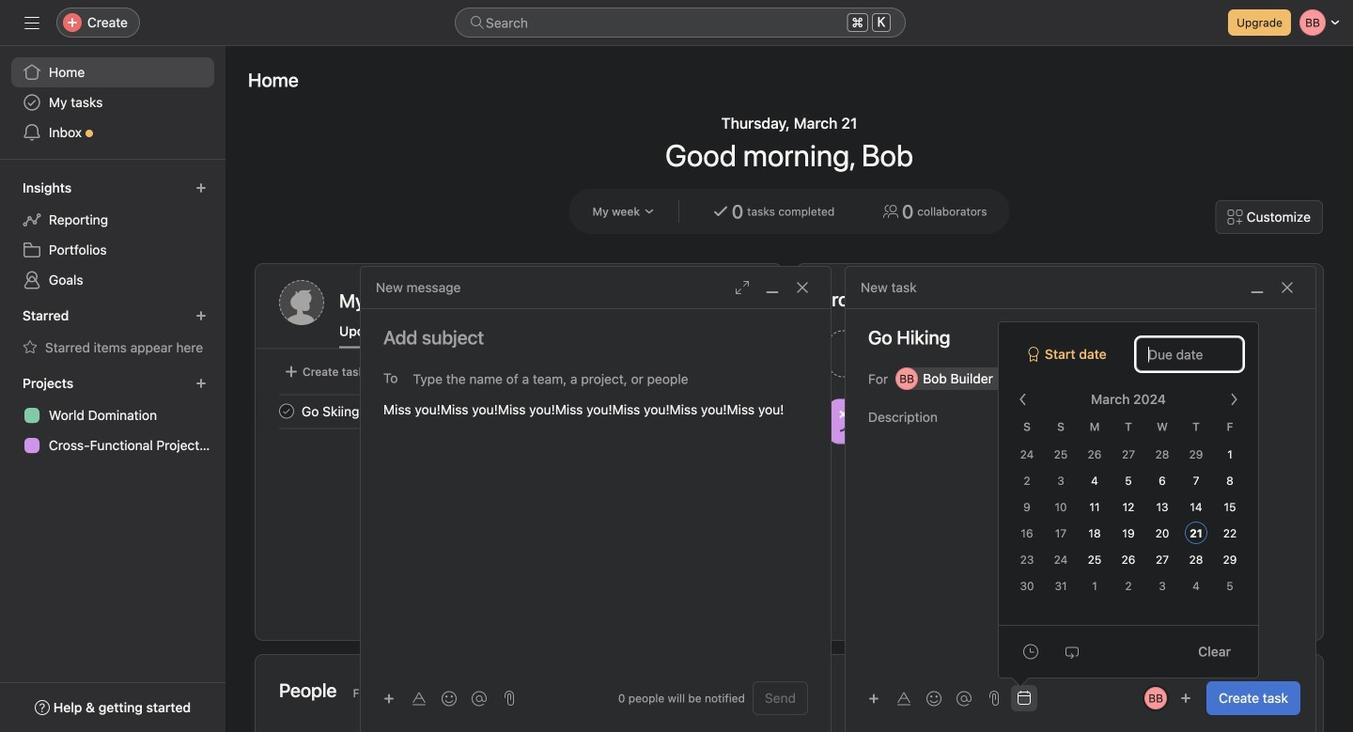 Task type: describe. For each thing, give the bounding box(es) containing it.
set to repeat image
[[1065, 645, 1080, 660]]

expand popout to full screen image
[[735, 280, 750, 295]]

Due date text field
[[1137, 338, 1244, 371]]

line_and_symbols image
[[840, 410, 862, 433]]

at mention image
[[472, 692, 487, 707]]

hide sidebar image
[[24, 15, 39, 30]]

2 close image from the left
[[1281, 280, 1296, 295]]

toolbar for expand popout to full screen "icon"
[[376, 685, 496, 712]]

select due date image
[[1017, 691, 1032, 706]]

toolbar for minimize image at the top of page
[[861, 685, 982, 712]]

new project or portfolio image
[[196, 378, 207, 389]]

at mention image
[[957, 692, 972, 707]]

starred element
[[0, 299, 226, 367]]

emoji image
[[442, 692, 457, 707]]

2 dialog from the left
[[846, 267, 1316, 732]]

add items to starred image
[[196, 310, 207, 322]]

projects element
[[0, 367, 226, 464]]

add time image
[[1024, 645, 1039, 660]]

rocket image
[[1080, 343, 1102, 365]]

mark complete image
[[275, 400, 298, 423]]

next month image
[[1227, 392, 1242, 407]]

0 horizontal spatial list item
[[257, 394, 782, 428]]



Task type: locate. For each thing, give the bounding box(es) containing it.
toolbar
[[376, 685, 496, 712], [861, 685, 982, 712]]

Type the name of a team, a project, or people text field
[[413, 368, 798, 390]]

Mark complete checkbox
[[275, 400, 298, 423]]

previous month image
[[1016, 392, 1031, 407]]

1 horizontal spatial toolbar
[[861, 685, 982, 712]]

0 horizontal spatial toolbar
[[376, 685, 496, 712]]

1 close image from the left
[[795, 280, 810, 295]]

1 horizontal spatial dialog
[[846, 267, 1316, 732]]

Add subject text field
[[361, 324, 831, 351]]

1 horizontal spatial list item
[[821, 325, 1061, 383]]

0 horizontal spatial dialog
[[361, 267, 831, 732]]

0 vertical spatial list item
[[821, 325, 1061, 383]]

dialog
[[361, 267, 831, 732], [846, 267, 1316, 732]]

None field
[[455, 8, 906, 38]]

global element
[[0, 46, 226, 159]]

new insights image
[[196, 182, 207, 194]]

1 horizontal spatial close image
[[1281, 280, 1296, 295]]

0 horizontal spatial close image
[[795, 280, 810, 295]]

minimize image
[[765, 280, 780, 295]]

list item
[[821, 325, 1061, 383], [257, 394, 782, 428]]

1 dialog from the left
[[361, 267, 831, 732]]

formatting image
[[412, 692, 427, 707]]

Task name text field
[[846, 324, 1316, 351]]

Search tasks, projects, and more text field
[[455, 8, 906, 38]]

close image right minimize icon
[[795, 280, 810, 295]]

insert an object image
[[384, 693, 395, 705]]

close image right minimize image at the top of page
[[1281, 280, 1296, 295]]

1 vertical spatial list item
[[257, 394, 782, 428]]

2 toolbar from the left
[[861, 685, 982, 712]]

close image
[[795, 280, 810, 295], [1281, 280, 1296, 295]]

insert an object image
[[869, 693, 880, 705]]

minimize image
[[1250, 280, 1266, 295]]

1 toolbar from the left
[[376, 685, 496, 712]]

insights element
[[0, 171, 226, 299]]

add or remove collaborators from this task image
[[1181, 693, 1192, 704]]

add profile photo image
[[279, 280, 324, 325]]



Task type: vqa. For each thing, say whether or not it's contained in the screenshot.
Add profile photo
yes



